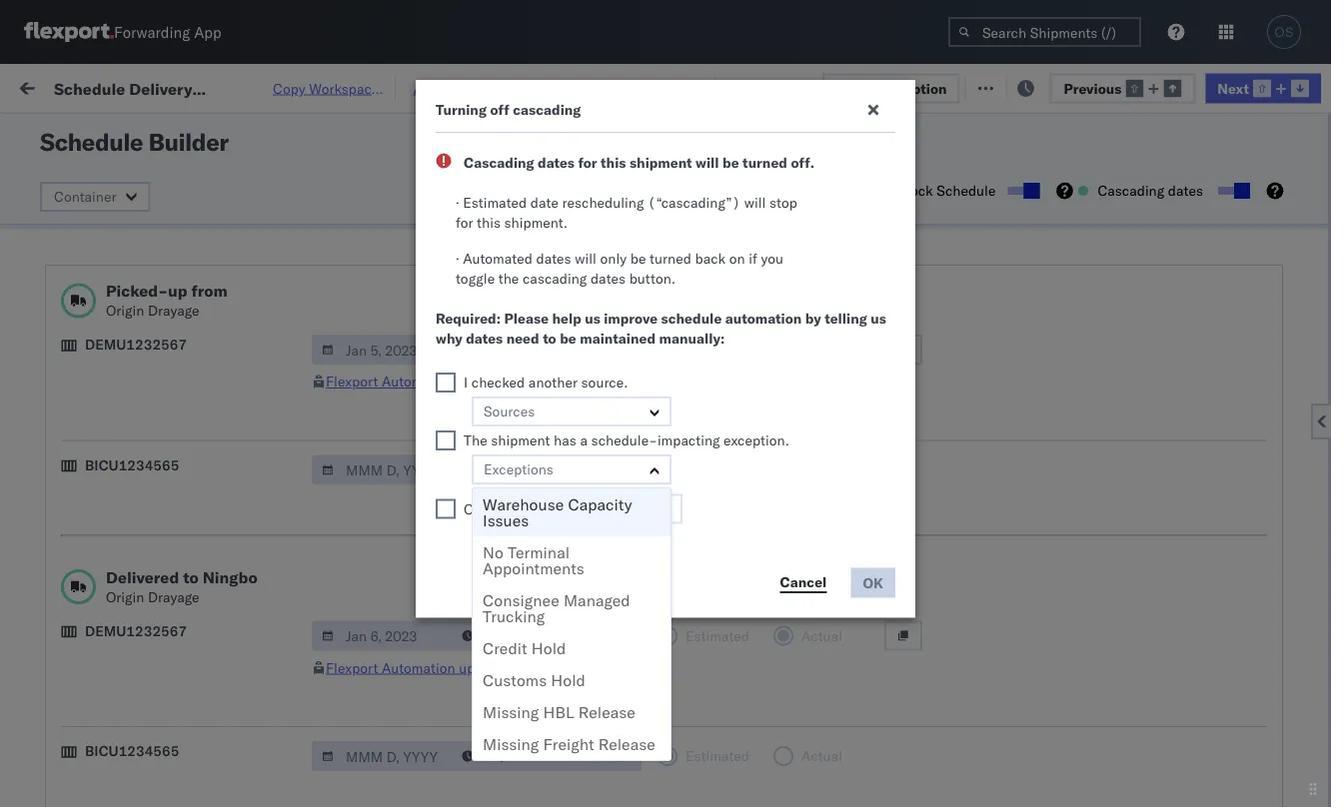 Task type: vqa. For each thing, say whether or not it's contained in the screenshot.
Please select your office location "text field"
no



Task type: describe. For each thing, give the bounding box(es) containing it.
5 resize handle column header from the left
[[838, 155, 862, 808]]

track
[[508, 77, 541, 95]]

filtered by:
[[20, 122, 92, 140]]

1 for ningbo
[[562, 659, 571, 677]]

my
[[20, 72, 52, 100]]

flexport automation updated on feb 1 button for delivered to ningbo
[[326, 659, 571, 677]]

2060357
[[1147, 719, 1208, 737]]

1891264
[[1147, 191, 1208, 209]]

for inside · estimated date rescheduling ("cascading") will stop for this shipment.
[[456, 214, 473, 231]]

only
[[601, 250, 627, 267]]

due mar 3, 1:59 am
[[721, 79, 807, 117]]

forwarding
[[114, 22, 190, 41]]

schedule
[[661, 310, 722, 327]]

missing for missing freight release
[[483, 735, 539, 755]]

4 schedule pickup from los angeles, ca link from the top
[[46, 487, 284, 527]]

from for 5th schedule pickup from los angeles, ca link from the bottom of the page
[[156, 180, 185, 198]]

2023 down customs
[[464, 719, 498, 737]]

· automated dates will only be turned back on if you toggle the cascading dates button.
[[456, 250, 784, 287]]

8 ocean from the top
[[612, 499, 653, 517]]

upload proof of delivery button
[[46, 365, 200, 387]]

schedule-
[[592, 432, 658, 449]]

5 ocean from the top
[[612, 323, 653, 341]]

action
[[1263, 77, 1307, 95]]

source.
[[582, 374, 628, 391]]

Search Work text field
[[660, 71, 878, 101]]

schedule delivery appointment for 1:59
[[46, 542, 246, 560]]

lcl for confirm delivery
[[657, 763, 681, 781]]

5 fcl from the top
[[657, 455, 682, 473]]

this inside · estimated date rescheduling ("cascading") will stop for this shipment.
[[477, 214, 501, 231]]

6 ocean from the top
[[612, 411, 653, 429]]

confirm delivery for 1:00
[[46, 762, 152, 780]]

feb for 11:30 am cst, feb 24, 2023
[[426, 279, 450, 297]]

sources
[[484, 403, 535, 420]]

dates down only
[[591, 270, 626, 287]]

4 schedule delivery appointment link from the top
[[46, 717, 246, 737]]

3 ocean fcl from the top
[[612, 323, 682, 341]]

missing freight release
[[483, 735, 656, 755]]

1 horizontal spatial file
[[991, 77, 1016, 95]]

Search Shipments (/) text field
[[949, 17, 1142, 47]]

builder
[[149, 127, 229, 157]]

12:44 for schedule delivery appointment
[[322, 587, 361, 605]]

next button
[[1206, 73, 1322, 103]]

0 vertical spatial this
[[601, 154, 626, 171]]

schedule pickup from amsterdam airport schiphol, haarlemmermeer, netherlands
[[46, 620, 271, 678]]

bicu1234565, for schedule delivery appointment
[[1232, 543, 1330, 560]]

cascading inside '· automated dates will only be turned back on if you toggle the cascading dates button.'
[[523, 270, 587, 287]]

9 ocean from the top
[[612, 543, 653, 561]]

credit hold option
[[473, 633, 671, 665]]

2 ocean from the top
[[612, 191, 653, 209]]

2 integration from the left
[[872, 367, 941, 385]]

: for snoozed
[[460, 124, 464, 139]]

demo
[[798, 455, 835, 473]]

schedule delivery appointment button for 1:59 am cst, mar 3, 2023
[[46, 541, 246, 563]]

picked-
[[106, 281, 168, 301]]

2 schedule pickup from los angeles, ca link from the top
[[46, 399, 284, 439]]

2023 up the toggle
[[470, 235, 505, 253]]

2023 right 21,
[[469, 147, 504, 165]]

2 fcl from the top
[[657, 235, 682, 253]]

4 ocean from the top
[[612, 279, 653, 297]]

from for 2nd schedule pickup from los angeles, ca link
[[156, 400, 185, 418]]

mar inside due mar 3, 1:59 am
[[750, 79, 777, 97]]

choi
[[611, 79, 642, 97]]

the
[[499, 270, 519, 287]]

cascading dates
[[1098, 182, 1204, 199]]

2023 right 7,
[[464, 763, 498, 781]]

import work button
[[160, 64, 260, 109]]

2023 left need
[[470, 323, 505, 341]]

consignee button
[[862, 159, 1042, 179]]

ocean lcl for confirm pickup from los angeles, ca
[[612, 279, 681, 297]]

4 schedule delivery appointment button from the top
[[46, 717, 246, 739]]

required:
[[436, 310, 501, 327]]

schedule builder
[[40, 127, 229, 157]]

ca for 2nd schedule pickup from los angeles, ca link from the bottom of the page
[[46, 508, 65, 526]]

client name button
[[732, 159, 842, 179]]

honeywell - test account for 9:30 pm cst, feb 21, 2023
[[872, 147, 1037, 165]]

honeywell - test account for 11:30 am cst, feb 24, 2023
[[872, 279, 1037, 297]]

progress
[[312, 124, 362, 139]]

mode
[[612, 163, 643, 178]]

b.v for schedule delivery appointment
[[1049, 587, 1071, 605]]

warehouse capacity issues
[[483, 495, 632, 531]]

1 horizontal spatial shipment
[[630, 154, 693, 171]]

operator: jaehyung choi - test destination agent
[[484, 79, 685, 117]]

impacting
[[658, 432, 720, 449]]

2 integration test account - on ag from the left
[[872, 367, 1087, 385]]

0 horizontal spatial file
[[854, 79, 879, 97]]

my work
[[20, 72, 109, 100]]

confirm delivery link for 1:00
[[46, 761, 152, 781]]

1 resize handle column header from the left
[[286, 155, 310, 808]]

client name
[[742, 163, 809, 178]]

confirm for 11:30 am cst, feb 24, 2023
[[46, 268, 97, 286]]

1 integration from the left
[[742, 367, 811, 385]]

drayage for delivered
[[148, 588, 199, 606]]

dates up 1911408
[[1169, 182, 1204, 199]]

1:59 inside due mar 3, 1:59 am
[[750, 99, 781, 117]]

has
[[554, 432, 577, 449]]

schedule inside schedule pickup from amsterdam airport schiphol, haarlemmermeer, netherlands
[[46, 620, 105, 638]]

4 ocean lcl from the top
[[612, 719, 681, 737]]

5 ocean fcl from the top
[[612, 455, 682, 473]]

: for status
[[143, 124, 147, 139]]

delivered to ningbo origin drayage
[[106, 567, 258, 606]]

10 ocean from the top
[[612, 675, 653, 693]]

25, for 2:00 am cst, feb 25, 2023
[[445, 323, 467, 341]]

schedule pickup from los angeles, ca for 3rd schedule pickup from los angeles, ca link
[[46, 444, 270, 482]]

mmm d, yyyy text field for demu1232567
[[312, 335, 454, 365]]

honeywell for 11:30 am cst, feb 24, 2023
[[872, 279, 938, 297]]

11 ocean from the top
[[612, 719, 653, 737]]

3 resize handle column header from the left
[[578, 155, 602, 808]]

0 horizontal spatial exception
[[882, 79, 947, 97]]

feb for 1:59 am cst, feb 22, 2023
[[417, 191, 442, 209]]

exception.
[[724, 432, 790, 449]]

import work
[[168, 77, 252, 95]]

llc
[[973, 719, 998, 737]]

5 schedule pickup from los angeles, ca link from the top
[[46, 663, 284, 703]]

from for 2nd schedule pickup from los angeles, ca link from the bottom of the page
[[156, 488, 185, 506]]

ready
[[152, 124, 187, 139]]

due
[[721, 79, 747, 97]]

ca for 3rd schedule pickup from los angeles, ca link
[[46, 464, 65, 482]]

1 ocean from the top
[[612, 147, 653, 165]]

turned inside '· automated dates will only be turned back on if you toggle the cascading dates button.'
[[650, 250, 692, 267]]

2 ag from the left
[[1068, 367, 1087, 385]]

bicu1234565,  for schedule pickup from los angeles, ca
[[1232, 499, 1332, 516]]

schedule delivery appointment for 12:44
[[46, 586, 246, 604]]

credit
[[483, 639, 528, 659]]

1 schedule pickup from los angeles, ca button from the top
[[46, 179, 284, 221]]

1 bicu1234565, from the top
[[1232, 455, 1330, 472]]

2 4, from the top
[[447, 719, 460, 737]]

1 4, from the top
[[447, 675, 460, 693]]

delivery for 1:59
[[109, 542, 160, 560]]

off.
[[791, 154, 815, 171]]

client
[[742, 163, 774, 178]]

1:59 am cst, mar 3, 2023 for schedule delivery appointment
[[322, 543, 498, 561]]

1 confirm from the top
[[46, 224, 97, 242]]

from for 5th schedule pickup from los angeles, ca link from the top of the page
[[156, 664, 185, 682]]

forwarding app link
[[24, 22, 222, 42]]

2023 right i
[[479, 367, 514, 385]]

6 fcl from the top
[[657, 499, 682, 517]]

1:00 am cst, mar 7, 2023
[[322, 763, 498, 781]]

4 resize handle column header from the left
[[708, 155, 732, 808]]

0 vertical spatial be
[[723, 154, 740, 171]]

dates up date
[[538, 154, 575, 171]]

confirm delivery for 2:00
[[46, 322, 152, 340]]

message (0)
[[268, 77, 350, 95]]

karl for schedule delivery appointment
[[872, 587, 898, 605]]

customs
[[483, 671, 547, 691]]

4 ocean fcl from the top
[[612, 411, 682, 429]]

1 vertical spatial flexport
[[742, 455, 794, 473]]

otter products - test account for 1:00 am cst, mar 7, 2023
[[742, 763, 934, 781]]

schedule delivery appointment link for 12:44
[[46, 585, 246, 605]]

lagerfeld for schedule pickup from amsterdam airport schiphol, haarlemmermeer, netherlands
[[901, 631, 961, 649]]

stop
[[770, 194, 798, 211]]

delivery inside button
[[149, 366, 200, 384]]

3 schedule pickup from los angeles, ca link from the top
[[46, 443, 284, 483]]

7 ocean fcl from the top
[[612, 543, 682, 561]]

1 horizontal spatial file exception
[[991, 77, 1085, 95]]

missing for missing hbl release
[[483, 703, 539, 723]]

products for 1:59 am cst, mar 4, 2023
[[779, 719, 835, 737]]

karl lagerfeld international b.v c/o bleckmann for schedule pickup from amsterdam airport schiphol, haarlemmermeer, netherlands
[[872, 631, 1173, 649]]

workitem button
[[12, 159, 290, 179]]

1 us from the left
[[585, 310, 601, 327]]

2:00
[[322, 323, 352, 341]]

cascading for cascading dates for this shipment will be turned off.
[[464, 154, 535, 171]]

0 vertical spatial no
[[469, 124, 485, 139]]

2023 down credit
[[464, 675, 498, 693]]

if
[[749, 250, 758, 267]]

1 on from the left
[[913, 367, 934, 385]]

0 horizontal spatial file exception
[[854, 79, 947, 97]]

1 1:59 am cst, mar 3, 2023 from the top
[[322, 455, 498, 473]]

capacity
[[568, 495, 632, 515]]

flex-2060357
[[1104, 719, 1208, 737]]

2 1:59 am cst, mar 4, 2023 from the top
[[322, 719, 498, 737]]

flexport for from
[[326, 373, 378, 390]]

2023 up trucking
[[471, 587, 506, 605]]

2:00 am cst, feb 25, 2023
[[322, 323, 505, 341]]

1 fcl from the top
[[657, 191, 682, 209]]

feb up sources
[[535, 373, 558, 390]]

os
[[1275, 24, 1295, 39]]

upload
[[46, 366, 91, 384]]

2 vertical spatial pm
[[364, 631, 386, 649]]

at
[[397, 77, 409, 95]]

appointment for 12:44 pm cst, mar 3, 2023
[[164, 586, 246, 604]]

honeywell - test account up stop
[[742, 147, 907, 165]]

origin for picked-up from
[[106, 302, 144, 319]]

bicu1234565,  for schedule delivery appointment
[[1232, 543, 1332, 560]]

automation for ningbo
[[382, 659, 456, 677]]

-- : -- -- text field for demu1232567
[[452, 621, 594, 651]]

2 schedule pickup from los angeles, ca button from the top
[[46, 443, 284, 485]]

3 schedule pickup from los angeles, ca button from the top
[[46, 487, 284, 529]]

bicu1234565 for delivered to ningbo
[[85, 743, 179, 760]]

1 schedule pickup from los angeles, ca link from the top
[[46, 179, 284, 219]]

confirm delivery button for 2:00 am cst, feb 25, 2023
[[46, 321, 152, 343]]

3 ca from the top
[[46, 288, 65, 306]]

mmm d, yyyy text field for bicu1234565
[[312, 455, 454, 485]]

otter for 1:00 am cst, mar 7, 2023
[[742, 763, 775, 781]]

container numbers button
[[1222, 151, 1332, 187]]

no terminal appointments option
[[473, 537, 671, 585]]

delivered
[[106, 567, 179, 587]]

you
[[761, 250, 784, 267]]

button.
[[630, 270, 676, 287]]

delivery for 12:44
[[109, 586, 160, 604]]

airport
[[46, 640, 90, 658]]

on up off
[[489, 77, 505, 95]]

i
[[464, 374, 468, 391]]

lcl for schedule delivery appointment
[[657, 147, 681, 165]]

turning off cascading
[[436, 101, 581, 118]]

automation
[[726, 310, 802, 327]]

air for 11:00 am cst, feb 25, 2023
[[612, 367, 630, 385]]

warehouse capacity issues option
[[473, 489, 671, 537]]

7 fcl from the top
[[657, 543, 682, 561]]

0 horizontal spatial shipment
[[491, 432, 550, 449]]

test inside operator: jaehyung choi - test destination agent
[[657, 79, 685, 97]]

from for schedule pickup from amsterdam airport schiphol, haarlemmermeer, netherlands 'link'
[[156, 620, 185, 638]]

feb for 11:00 am cst, feb 25, 2023
[[426, 367, 450, 385]]

4 fcl from the top
[[657, 411, 682, 429]]

no inside no terminal appointments
[[483, 543, 504, 563]]

to inside delivered to ningbo origin drayage
[[183, 567, 199, 587]]

mmm d, yyyy text field for bicu1234565
[[312, 742, 454, 772]]

0 vertical spatial cascading
[[513, 101, 581, 118]]

2 horizontal spatial for
[[578, 154, 598, 171]]

updated for delivered to ningbo
[[459, 659, 512, 677]]

drayage for picked-
[[148, 302, 199, 319]]

cancel
[[781, 574, 827, 592]]

dates down shipment.
[[536, 250, 572, 267]]

1 bicu1234565,  from the top
[[1232, 455, 1332, 472]]

list box containing warehouse capacity issues
[[473, 489, 671, 761]]

schedule pickup from amsterdam airport schiphol, haarlemmermeer, netherlands button
[[46, 619, 284, 678]]

3 fcl from the top
[[657, 323, 682, 341]]

1 ocean fcl from the top
[[612, 191, 682, 209]]

import
[[168, 77, 214, 95]]

1 ag from the left
[[938, 367, 957, 385]]

2023 right 22,
[[470, 191, 505, 209]]

1:00
[[322, 763, 352, 781]]

22,
[[445, 191, 467, 209]]

i checked another source.
[[464, 374, 628, 391]]

1 1:59 am cst, mar 4, 2023 from the top
[[322, 675, 498, 693]]

24, for 1:59 am cst, feb 24, 2023
[[445, 235, 467, 253]]

feb for 9:30 pm cst, feb 21, 2023
[[416, 147, 441, 165]]

appointment for 9:30 pm cst, feb 21, 2023
[[164, 146, 246, 164]]

from inside picked-up from origin drayage
[[191, 281, 228, 301]]

c/o for schedule pickup from amsterdam airport schiphol, haarlemmermeer, netherlands
[[1075, 631, 1099, 649]]

checked
[[472, 374, 525, 391]]

7 ocean from the top
[[612, 455, 653, 473]]

turning
[[436, 101, 487, 118]]

6 ocean fcl from the top
[[612, 499, 682, 517]]

terminal
[[508, 543, 570, 563]]

in
[[298, 124, 309, 139]]

on inside '· automated dates will only be turned back on if you toggle the cascading dates button.'
[[730, 250, 746, 267]]

cascading for cascading dates
[[1098, 182, 1165, 199]]

4 schedule pickup from los angeles, ca button from the top
[[46, 663, 284, 705]]

help
[[552, 310, 582, 327]]

hbl
[[543, 703, 575, 723]]

2 ca from the top
[[46, 244, 65, 262]]

snoozed : no
[[414, 124, 485, 139]]

1 integration test account - on ag from the left
[[742, 367, 957, 385]]

otter products, llc
[[872, 719, 998, 737]]

flex- for 1891264
[[1104, 191, 1147, 209]]

lock schedule
[[903, 182, 996, 199]]



Task type: locate. For each thing, give the bounding box(es) containing it.
2 -- : -- -- text field from the top
[[452, 742, 594, 772]]

drayage
[[148, 302, 199, 319], [148, 588, 199, 606]]

missing inside option
[[483, 703, 539, 723]]

1 karl from the top
[[872, 587, 898, 605]]

6 ca from the top
[[46, 508, 65, 526]]

maintained
[[580, 330, 656, 347]]

0 vertical spatial 12:44
[[322, 587, 361, 605]]

manually:
[[659, 330, 725, 347]]

destination
[[545, 99, 623, 117]]

am inside due mar 3, 1:59 am
[[784, 99, 807, 117]]

international for schedule pickup from amsterdam airport schiphol, haarlemmermeer, netherlands
[[964, 631, 1045, 649]]

lock
[[903, 182, 934, 199]]

confirm pickup from los angeles, ca for 2nd confirm pickup from los angeles, ca button confirm pickup from los angeles, ca link
[[46, 268, 261, 306]]

1 vertical spatial confirm delivery
[[46, 762, 152, 780]]

0 horizontal spatial for
[[190, 124, 207, 139]]

2 products from the top
[[779, 763, 835, 781]]

international
[[964, 587, 1045, 605], [964, 631, 1045, 649]]

hold for credit hold
[[532, 639, 566, 659]]

bicu1234565 down upload proof of delivery button at the top of page
[[85, 456, 179, 474]]

pdt down improve
[[605, 341, 631, 358]]

-- : -- -- text field up customs
[[452, 621, 594, 651]]

0 vertical spatial confirm delivery button
[[46, 321, 152, 343]]

2 confirm from the top
[[46, 268, 97, 286]]

maeu1234567
[[1232, 147, 1332, 164], [1232, 279, 1332, 296]]

missing left freight
[[483, 735, 539, 755]]

angeles,
[[215, 180, 270, 198], [206, 224, 261, 242], [206, 268, 261, 286], [215, 400, 270, 418], [215, 444, 270, 462], [215, 488, 270, 506], [215, 664, 270, 682]]

of
[[133, 366, 145, 384]]

telling
[[825, 310, 868, 327]]

will for stop
[[745, 194, 766, 211]]

cascading
[[513, 101, 581, 118], [523, 270, 587, 287]]

file exception button
[[960, 71, 1098, 101], [960, 71, 1098, 101], [823, 73, 960, 103], [823, 73, 960, 103]]

date
[[531, 194, 559, 211]]

2 vertical spatial flexport
[[326, 659, 378, 677]]

will inside · estimated date rescheduling ("cascading") will stop for this shipment.
[[745, 194, 766, 211]]

los
[[188, 180, 211, 198], [180, 224, 203, 242], [180, 268, 203, 286], [188, 400, 211, 418], [188, 444, 211, 462], [188, 488, 211, 506], [188, 664, 211, 682]]

hold up the customs hold on the bottom of the page
[[532, 639, 566, 659]]

flexport automation updated on feb 1 up 28,
[[326, 373, 571, 390]]

0 vertical spatial turned
[[743, 154, 788, 171]]

11:00 am cst, feb 25, 2023
[[322, 367, 514, 385]]

bookings
[[742, 191, 800, 209], [872, 191, 930, 209], [742, 235, 800, 253], [872, 235, 930, 253], [742, 323, 800, 341], [872, 323, 930, 341], [872, 411, 930, 429], [872, 455, 930, 473], [872, 499, 930, 517], [872, 543, 930, 561]]

1 pdt from the top
[[605, 341, 631, 358]]

name
[[777, 163, 809, 178]]

1
[[562, 373, 571, 390], [562, 659, 571, 677]]

lcl for schedule pickup from los angeles, ca
[[657, 675, 681, 693]]

updated up sources
[[459, 373, 512, 390]]

0 vertical spatial confirm pickup from los angeles, ca button
[[46, 223, 284, 265]]

be inside required: please help us improve schedule automation by telling us why dates need to be maintained manually:
[[560, 330, 577, 347]]

bleckmann for schedule delivery appointment
[[1102, 587, 1173, 605]]

2023 up the
[[470, 411, 505, 429]]

1 flexport automation updated on feb 1 from the top
[[326, 373, 571, 390]]

customs hold option
[[473, 665, 671, 697]]

container inside button
[[1232, 155, 1285, 170]]

760
[[367, 77, 393, 95]]

from inside schedule pickup from amsterdam airport schiphol, haarlemmermeer, netherlands
[[156, 620, 185, 638]]

2 bicu1234565, from the top
[[1232, 499, 1330, 516]]

confirm pickup from los angeles, ca link up up
[[46, 223, 284, 263]]

no down turning
[[469, 124, 485, 139]]

1 vertical spatial 1
[[562, 659, 571, 677]]

missing hbl release option
[[473, 697, 671, 729]]

workitem
[[22, 163, 74, 178]]

-- : -- -- text field up warehouse
[[452, 455, 594, 485]]

pickup inside schedule pickup from amsterdam airport schiphol, haarlemmermeer, netherlands
[[109, 620, 152, 638]]

5 ocean lcl from the top
[[612, 763, 681, 781]]

24, up the toggle
[[445, 235, 467, 253]]

origin inside picked-up from origin drayage
[[106, 302, 144, 319]]

the
[[464, 432, 488, 449]]

0 horizontal spatial ag
[[938, 367, 957, 385]]

consignee managed trucking option
[[473, 585, 671, 633]]

2023
[[469, 147, 504, 165], [470, 191, 505, 209], [470, 235, 505, 253], [479, 279, 514, 297], [470, 323, 505, 341], [479, 367, 514, 385], [470, 411, 505, 429], [464, 455, 498, 473], [464, 499, 498, 517], [464, 543, 498, 561], [471, 587, 506, 605], [471, 631, 506, 649], [464, 675, 498, 693], [464, 719, 498, 737], [464, 763, 498, 781]]

confirm pickup from los angeles, ca up "picked-"
[[46, 224, 261, 262]]

schedule pickup from los angeles, ca button down schiphol,
[[46, 663, 284, 705]]

2 vertical spatial for
[[456, 214, 473, 231]]

9:30 pm cst, feb 21, 2023
[[322, 147, 504, 165]]

1 schedule delivery appointment from the top
[[46, 146, 246, 164]]

12:44 for schedule pickup from amsterdam airport schiphol, haarlemmermeer, netherlands
[[322, 631, 361, 649]]

1 vertical spatial release
[[599, 735, 656, 755]]

2 mmm d, yyyy text field from the top
[[312, 621, 454, 651]]

1 vertical spatial cascading
[[1098, 182, 1165, 199]]

0 vertical spatial bicu1234565,
[[1232, 455, 1330, 472]]

2 lcl from the top
[[657, 279, 681, 297]]

1 horizontal spatial for
[[456, 214, 473, 231]]

1 horizontal spatial this
[[601, 154, 626, 171]]

-- : -- -- text field for bicu1234565
[[452, 455, 594, 485]]

credit hold
[[483, 639, 566, 659]]

1 vertical spatial turned
[[650, 250, 692, 267]]

schedule delivery appointment down status
[[46, 146, 246, 164]]

24,
[[445, 235, 467, 253], [454, 279, 476, 297]]

this down estimated on the left top
[[477, 214, 501, 231]]

1 vertical spatial to
[[183, 567, 199, 587]]

1 1 from the top
[[562, 373, 571, 390]]

0 vertical spatial pm
[[356, 147, 378, 165]]

2 bleckmann from the top
[[1102, 631, 1173, 649]]

confirm pickup from los angeles, ca link for 1st confirm pickup from los angeles, ca button from the top of the page
[[46, 223, 284, 263]]

1 vertical spatial air
[[612, 587, 630, 605]]

flexport automation updated on feb 1 for ningbo
[[326, 659, 571, 677]]

be
[[723, 154, 740, 171], [631, 250, 646, 267], [560, 330, 577, 347]]

1 air from the top
[[612, 367, 630, 385]]

4, up 7,
[[447, 719, 460, 737]]

0 vertical spatial otter products - test account
[[742, 719, 934, 737]]

2 karl lagerfeld international b.v c/o bleckmann from the top
[[872, 631, 1173, 649]]

3 flex- from the top
[[1104, 719, 1147, 737]]

2023 down exceptions on the bottom
[[464, 499, 498, 517]]

1 horizontal spatial will
[[696, 154, 720, 171]]

· estimated date rescheduling ("cascading") will stop for this shipment.
[[456, 194, 798, 231]]

1 confirm pickup from los angeles, ca from the top
[[46, 224, 261, 262]]

0 vertical spatial origin
[[106, 302, 144, 319]]

missing freight release option
[[473, 729, 671, 761]]

feb left 28,
[[417, 411, 442, 429]]

schedule pickup from los angeles, ca for 2nd schedule pickup from los angeles, ca link
[[46, 400, 270, 438]]

schedule delivery appointment link up schedule pickup from amsterdam airport schiphol, haarlemmermeer, netherlands
[[46, 585, 246, 605]]

1 ocean lcl from the top
[[612, 147, 681, 165]]

0 vertical spatial products
[[779, 719, 835, 737]]

1 maeu1234567 from the top
[[1232, 147, 1332, 164]]

ca for 5th schedule pickup from los angeles, ca link from the top of the page
[[46, 684, 65, 702]]

bicu1234565 for picked-up from
[[85, 456, 179, 474]]

0 horizontal spatial be
[[560, 330, 577, 347]]

products for 1:00 am cst, mar 7, 2023
[[779, 763, 835, 781]]

honeywell - test account up lock schedule
[[872, 147, 1037, 165]]

0 vertical spatial pdt
[[605, 341, 631, 358]]

file exception up consignee button
[[854, 79, 947, 97]]

consignee inside button
[[872, 163, 929, 178]]

exception up consignee button
[[882, 79, 947, 97]]

4 appointment from the top
[[164, 718, 246, 736]]

2 schedule delivery appointment from the top
[[46, 542, 246, 560]]

0 vertical spatial 25,
[[445, 323, 467, 341]]

flexport automation updated on feb 1 down credit
[[326, 659, 571, 677]]

cascading up estimated on the left top
[[464, 154, 535, 171]]

0 vertical spatial international
[[964, 587, 1045, 605]]

8 resize handle column header from the left
[[1296, 155, 1320, 808]]

for left the mode
[[578, 154, 598, 171]]

segu6076363 for confirm delivery
[[1232, 763, 1330, 780]]

2 segu6076363 from the top
[[1232, 719, 1330, 736]]

feb down the snoozed
[[416, 147, 441, 165]]

confirm pickup from los angeles, ca link up of
[[46, 267, 284, 307]]

maeu1234567 for 9:30 pm cst, feb 21, 2023
[[1232, 147, 1332, 164]]

0 horizontal spatial turned
[[650, 250, 692, 267]]

3 bicu1234565, from the top
[[1232, 543, 1330, 560]]

confirm delivery
[[46, 322, 152, 340], [46, 762, 152, 780]]

0 horizontal spatial :
[[143, 124, 147, 139]]

2 vertical spatial flex-
[[1104, 719, 1147, 737]]

MMM D, YYYY text field
[[312, 335, 454, 365], [312, 742, 454, 772]]

segu6076363 for schedule pickup from los angeles, ca
[[1232, 675, 1330, 692]]

amsterdam
[[188, 620, 261, 638]]

cst
[[605, 748, 631, 765]]

mmm d, yyyy text field for demu1232567
[[312, 621, 454, 651]]

2 resize handle column header from the left
[[508, 155, 532, 808]]

delivery for 2:00
[[101, 322, 152, 340]]

7 ca from the top
[[46, 684, 65, 702]]

0 vertical spatial c/o
[[1075, 587, 1099, 605]]

2 air from the top
[[612, 587, 630, 605]]

1 vertical spatial ·
[[456, 250, 460, 267]]

2 flex- from the top
[[1104, 235, 1147, 253]]

4 schedule delivery appointment from the top
[[46, 718, 246, 736]]

1 vertical spatial automation
[[382, 659, 456, 677]]

1 : from the left
[[143, 124, 147, 139]]

pdt for demu1232567
[[605, 341, 631, 358]]

-- : -- -- text field
[[452, 335, 594, 365], [452, 742, 594, 772]]

schedule delivery appointment for 9:30
[[46, 146, 246, 164]]

1 vertical spatial hold
[[551, 671, 586, 691]]

to inside required: please help us improve schedule automation by telling us why dates need to be maintained manually:
[[543, 330, 557, 347]]

1 vertical spatial mmm d, yyyy text field
[[312, 742, 454, 772]]

delivery
[[109, 146, 160, 164], [101, 322, 152, 340], [149, 366, 200, 384], [109, 542, 160, 560], [109, 586, 160, 604], [109, 718, 160, 736], [101, 762, 152, 780]]

batch action button
[[1190, 71, 1320, 101]]

5 schedule pickup from los angeles, ca from the top
[[46, 664, 270, 702]]

4 confirm from the top
[[46, 762, 97, 780]]

1 appointment from the top
[[164, 146, 246, 164]]

1 vertical spatial international
[[964, 631, 1045, 649]]

origin inside delivered to ningbo origin drayage
[[106, 588, 144, 606]]

2 confirm pickup from los angeles, ca from the top
[[46, 268, 261, 306]]

0 vertical spatial flexport
[[326, 373, 378, 390]]

4, left customs
[[447, 675, 460, 693]]

1 horizontal spatial ag
[[1068, 367, 1087, 385]]

3 ocean from the top
[[612, 235, 653, 253]]

1 bleckmann from the top
[[1102, 587, 1173, 605]]

netherlands
[[46, 660, 124, 678]]

on down credit hold
[[515, 659, 531, 677]]

2023 down issues
[[464, 543, 498, 561]]

1 confirm delivery link from the top
[[46, 321, 152, 341]]

0 vertical spatial to
[[543, 330, 557, 347]]

will inside '· automated dates will only be turned back on if you toggle the cascading dates button.'
[[575, 250, 597, 267]]

schedule delivery appointment button up schedule pickup from amsterdam airport schiphol, haarlemmermeer, netherlands
[[46, 585, 246, 607]]

2 drayage from the top
[[148, 588, 199, 606]]

for down 22,
[[456, 214, 473, 231]]

feb up 11:30 am cst, feb 24, 2023
[[417, 235, 442, 253]]

issues
[[483, 511, 529, 531]]

6 resize handle column header from the left
[[1038, 155, 1062, 808]]

1 up missing hbl release option
[[562, 659, 571, 677]]

None checkbox
[[1008, 187, 1036, 195], [1219, 187, 1247, 195], [436, 373, 456, 393], [436, 431, 456, 451], [436, 500, 456, 520], [1008, 187, 1036, 195], [1219, 187, 1247, 195], [436, 373, 456, 393], [436, 431, 456, 451], [436, 500, 456, 520]]

3 1:59 am cst, mar 3, 2023 from the top
[[322, 543, 498, 561]]

automation for from
[[382, 373, 456, 390]]

fcl down mode button
[[657, 191, 682, 209]]

0 vertical spatial flex-
[[1104, 191, 1147, 209]]

appointment down work,
[[164, 146, 246, 164]]

· inside '· automated dates will only be turned back on if you toggle the cascading dates button.'
[[456, 250, 460, 267]]

appointment for 1:59 am cst, mar 3, 2023
[[164, 542, 246, 560]]

automation up 1:59 am cst, feb 28, 2023
[[382, 373, 456, 390]]

3 schedule delivery appointment button from the top
[[46, 585, 246, 607]]

trucking
[[483, 607, 545, 627]]

will left stop
[[745, 194, 766, 211]]

appointment up ningbo
[[164, 542, 246, 560]]

1 vertical spatial will
[[745, 194, 766, 211]]

cascading up flex-1911408
[[1098, 182, 1165, 199]]

(0)
[[324, 77, 350, 95]]

1 automation from the top
[[382, 373, 456, 390]]

air down maintained
[[612, 367, 630, 385]]

flex- for 2060357
[[1104, 719, 1147, 737]]

0 horizontal spatial cascading
[[464, 154, 535, 171]]

bicu1234565 down the netherlands
[[85, 743, 179, 760]]

drayage down up
[[148, 302, 199, 319]]

fcl down enter reason text box on the bottom of the page
[[657, 543, 682, 561]]

this up rescheduling
[[601, 154, 626, 171]]

1 vertical spatial 12:44 pm cst, mar 3, 2023
[[322, 631, 506, 649]]

-- : -- -- text field down please
[[452, 335, 594, 365]]

1 horizontal spatial cascading
[[1098, 182, 1165, 199]]

missing
[[483, 703, 539, 723], [483, 735, 539, 755]]

2 vertical spatial bicu1234565, 
[[1232, 543, 1332, 560]]

ocean lcl for confirm delivery
[[612, 763, 681, 781]]

the shipment has a schedule-impacting exception.
[[464, 432, 790, 449]]

next
[[1218, 79, 1250, 97]]

resize handle column header
[[286, 155, 310, 808], [508, 155, 532, 808], [578, 155, 602, 808], [708, 155, 732, 808], [838, 155, 862, 808], [1038, 155, 1062, 808], [1198, 155, 1222, 808], [1296, 155, 1320, 808]]

0 vertical spatial shipment
[[630, 154, 693, 171]]

another
[[529, 374, 578, 391]]

am
[[784, 99, 807, 117], [356, 191, 379, 209], [356, 235, 379, 253], [364, 279, 388, 297], [356, 323, 379, 341], [364, 367, 388, 385], [356, 411, 379, 429], [356, 455, 379, 473], [356, 499, 379, 517], [356, 543, 379, 561], [356, 675, 379, 693], [356, 719, 379, 737], [356, 763, 379, 781]]

pm for ocean lcl
[[356, 147, 378, 165]]

1 mmm d, yyyy text field from the top
[[312, 335, 454, 365]]

1 confirm delivery button from the top
[[46, 321, 152, 343]]

warehouse
[[483, 495, 564, 515]]

1 horizontal spatial exception
[[1019, 77, 1085, 95]]

automation left customs
[[382, 659, 456, 677]]

1 for from
[[562, 373, 571, 390]]

0 vertical spatial bicu1234565
[[85, 456, 179, 474]]

otter for 1:59 am cst, mar 4, 2023
[[742, 719, 775, 737]]

1 vertical spatial missing
[[483, 735, 539, 755]]

dates inside required: please help us improve schedule automation by telling us why dates need to be maintained manually:
[[466, 330, 503, 347]]

0 vertical spatial air
[[612, 367, 630, 385]]

confirm delivery button for 1:00 am cst, mar 7, 2023
[[46, 761, 152, 783]]

confirm pickup from los angeles, ca for 1st confirm pickup from los angeles, ca button from the top of the page confirm pickup from los angeles, ca link
[[46, 224, 261, 262]]

0 horizontal spatial will
[[575, 250, 597, 267]]

0 vertical spatial 1:59 am cst, mar 4, 2023
[[322, 675, 498, 693]]

schedule delivery appointment button
[[46, 145, 246, 167], [46, 541, 246, 563], [46, 585, 246, 607], [46, 717, 246, 739]]

0 vertical spatial -- : -- -- text field
[[452, 335, 594, 365]]

bookings test consignee
[[742, 191, 901, 209], [872, 191, 1031, 209], [742, 235, 901, 253], [872, 235, 1031, 253], [742, 323, 901, 341], [872, 323, 1031, 341], [872, 411, 1031, 429], [872, 455, 1031, 473], [872, 499, 1031, 517], [872, 543, 1031, 561]]

fcl right capacity
[[657, 499, 682, 517]]

hold for customs hold
[[551, 671, 586, 691]]

container for container
[[54, 188, 116, 205]]

2 us from the left
[[871, 310, 887, 327]]

pm for air
[[364, 587, 386, 605]]

schedule delivery appointment button down status
[[46, 145, 246, 167]]

0 vertical spatial confirm delivery
[[46, 322, 152, 340]]

1 confirm pickup from los angeles, ca link from the top
[[46, 223, 284, 263]]

ocean lcl
[[612, 147, 681, 165], [612, 279, 681, 297], [612, 675, 681, 693], [612, 719, 681, 737], [612, 763, 681, 781]]

confirm delivery button
[[46, 321, 152, 343], [46, 761, 152, 783]]

be up button.
[[631, 250, 646, 267]]

confirm for 1:00 am cst, mar 7, 2023
[[46, 762, 97, 780]]

schedule pickup from los angeles, ca for 2nd schedule pickup from los angeles, ca link from the bottom of the page
[[46, 488, 270, 526]]

1 vertical spatial updated
[[459, 659, 512, 677]]

upload proof of delivery
[[46, 366, 200, 384]]

international for schedule delivery appointment
[[964, 587, 1045, 605]]

24, for 11:30 am cst, feb 24, 2023
[[454, 279, 476, 297]]

consignee inside consignee managed trucking
[[483, 591, 560, 611]]

1 confirm pickup from los angeles, ca button from the top
[[46, 223, 284, 265]]

MMM D, YYYY text field
[[312, 455, 454, 485], [312, 621, 454, 651]]

updated for picked-up from
[[459, 373, 512, 390]]

1 international from the top
[[964, 587, 1045, 605]]

schedule delivery appointment button down schedule pickup from amsterdam airport schiphol, haarlemmermeer, netherlands
[[46, 717, 246, 739]]

appointment down the haarlemmermeer, on the left of the page
[[164, 718, 246, 736]]

lagerfeld for schedule delivery appointment
[[901, 587, 961, 605]]

schedule
[[40, 127, 143, 157], [46, 146, 105, 164], [46, 180, 105, 198], [937, 182, 996, 199], [46, 400, 105, 418], [46, 444, 105, 462], [46, 488, 105, 506], [46, 542, 105, 560], [46, 586, 105, 604], [46, 620, 105, 638], [46, 664, 105, 682], [46, 718, 105, 736]]

2023 down automated
[[479, 279, 514, 297]]

missing inside 'option'
[[483, 735, 539, 755]]

0 vertical spatial will
[[696, 154, 720, 171]]

cascading dates for this shipment will be turned off.
[[464, 154, 815, 171]]

list box
[[473, 489, 671, 761]]

missing hbl release
[[483, 703, 636, 723]]

0 vertical spatial 1
[[562, 373, 571, 390]]

25, up i
[[445, 323, 467, 341]]

1 vertical spatial 4,
[[447, 719, 460, 737]]

karl for schedule pickup from amsterdam airport schiphol, haarlemmermeer, netherlands
[[872, 631, 898, 649]]

25, for 11:00 am cst, feb 25, 2023
[[454, 367, 476, 385]]

origin down the delivered
[[106, 588, 144, 606]]

demu1232567
[[1232, 235, 1332, 252], [1232, 323, 1332, 340], [85, 336, 187, 353], [85, 622, 187, 640]]

fcl right maintained
[[657, 323, 682, 341]]

feb for 2:00 am cst, feb 25, 2023
[[417, 323, 442, 341]]

0 vertical spatial for
[[190, 124, 207, 139]]

2 schedule delivery appointment link from the top
[[46, 541, 246, 561]]

0 vertical spatial confirm pickup from los angeles, ca link
[[46, 223, 284, 263]]

updated
[[459, 373, 512, 390], [459, 659, 512, 677]]

fcl up button.
[[657, 235, 682, 253]]

schedule delivery appointment down schedule pickup from amsterdam airport schiphol, haarlemmermeer, netherlands
[[46, 718, 246, 736]]

-- : -- -- text field down hbl
[[452, 742, 594, 772]]

ocean
[[612, 147, 653, 165], [612, 191, 653, 209], [612, 235, 653, 253], [612, 279, 653, 297], [612, 323, 653, 341], [612, 411, 653, 429], [612, 455, 653, 473], [612, 499, 653, 517], [612, 543, 653, 561], [612, 675, 653, 693], [612, 719, 653, 737], [612, 763, 653, 781]]

flexport. image
[[24, 22, 114, 42]]

1 mmm d, yyyy text field from the top
[[312, 455, 454, 485]]

28,
[[445, 411, 467, 429]]

3 ocean lcl from the top
[[612, 675, 681, 693]]

turned left off.
[[743, 154, 788, 171]]

1 horizontal spatial container
[[1232, 155, 1285, 170]]

on up sources
[[515, 373, 531, 390]]

on left "if"
[[730, 250, 746, 267]]

2 appointment from the top
[[164, 542, 246, 560]]

container inside button
[[54, 188, 116, 205]]

2023 down the
[[464, 455, 498, 473]]

2 on from the left
[[1043, 367, 1064, 385]]

-
[[645, 79, 654, 97], [812, 147, 820, 165], [942, 147, 950, 165], [942, 279, 950, 297], [901, 367, 910, 385], [1031, 367, 1040, 385], [839, 719, 848, 737], [839, 763, 848, 781]]

pm
[[356, 147, 378, 165], [364, 587, 386, 605], [364, 631, 386, 649]]

· inside · estimated date rescheduling ("cascading") will stop for this shipment.
[[456, 194, 460, 211]]

confirm pickup from los angeles, ca button up of
[[46, 267, 284, 309]]

1 vertical spatial this
[[477, 214, 501, 231]]

5 ca from the top
[[46, 464, 65, 482]]

maeu1234567 for 11:30 am cst, feb 24, 2023
[[1232, 279, 1332, 296]]

agent
[[626, 99, 666, 117]]

release inside option
[[579, 703, 636, 723]]

2 karl from the top
[[872, 631, 898, 649]]

schedule pickup from los angeles, ca button down workitem button
[[46, 179, 284, 221]]

container for container numbers
[[1232, 155, 1285, 170]]

flexport automation updated on feb 1 button for picked-up from
[[326, 373, 571, 390]]

2 missing from the top
[[483, 735, 539, 755]]

integration
[[742, 367, 811, 385], [872, 367, 941, 385]]

1 updated from the top
[[459, 373, 512, 390]]

file exception down the search shipments (/) text field
[[991, 77, 1085, 95]]

schedule delivery appointment button for 12:44 pm cst, mar 3, 2023
[[46, 585, 246, 607]]

batch action
[[1221, 77, 1307, 95]]

1 vertical spatial 24,
[[454, 279, 476, 297]]

1 vertical spatial -- : -- -- text field
[[452, 742, 594, 772]]

0 horizontal spatial on
[[913, 367, 934, 385]]

schedule delivery appointment link down status
[[46, 145, 246, 165]]

exception
[[1019, 77, 1085, 95], [882, 79, 947, 97]]

for left work,
[[190, 124, 207, 139]]

3 segu6076363 from the top
[[1232, 763, 1330, 780]]

0 vertical spatial lagerfeld
[[901, 587, 961, 605]]

1 vertical spatial maeu1234567
[[1232, 279, 1332, 296]]

1 vertical spatial no
[[483, 543, 504, 563]]

work
[[57, 72, 109, 100]]

7 resize handle column header from the left
[[1198, 155, 1222, 808]]

1 horizontal spatial integration
[[872, 367, 941, 385]]

1 vertical spatial c/o
[[1075, 631, 1099, 649]]

feb down credit hold
[[535, 659, 558, 677]]

2023 down trucking
[[471, 631, 506, 649]]

1:59 am cst, mar 4, 2023
[[322, 675, 498, 693], [322, 719, 498, 737]]

9:30
[[322, 147, 352, 165]]

1 bicu1234565 from the top
[[85, 456, 179, 474]]

will
[[696, 154, 720, 171], [745, 194, 766, 211], [575, 250, 597, 267]]

feb
[[416, 147, 441, 165], [417, 191, 442, 209], [417, 235, 442, 253], [426, 279, 450, 297], [417, 323, 442, 341], [426, 367, 450, 385], [535, 373, 558, 390], [417, 411, 442, 429], [535, 659, 558, 677]]

shipment up ("cascading")
[[630, 154, 693, 171]]

2 vertical spatial 1:59 am cst, mar 3, 2023
[[322, 543, 498, 561]]

0 vertical spatial b.v
[[1049, 587, 1071, 605]]

2 12:44 from the top
[[322, 631, 361, 649]]

file exception
[[991, 77, 1085, 95], [854, 79, 947, 97]]

1 vertical spatial confirm delivery link
[[46, 761, 152, 781]]

schedule delivery appointment link for 1:59
[[46, 541, 246, 561]]

release right freight
[[599, 735, 656, 755]]

2 ocean fcl from the top
[[612, 235, 682, 253]]

0 vertical spatial karl
[[872, 587, 898, 605]]

2 vertical spatial will
[[575, 250, 597, 267]]

21,
[[444, 147, 466, 165]]

1 vertical spatial flexport automation updated on feb 1
[[326, 659, 571, 677]]

0 vertical spatial drayage
[[148, 302, 199, 319]]

products,
[[909, 719, 970, 737]]

cascading down track
[[513, 101, 581, 118]]

be inside '· automated dates will only be turned back on if you toggle the cascading dates button.'
[[631, 250, 646, 267]]

1 vertical spatial -- : -- -- text field
[[452, 621, 594, 651]]

2 1:59 am cst, mar 3, 2023 from the top
[[322, 499, 498, 517]]

honeywell for 9:30 pm cst, feb 21, 2023
[[872, 147, 938, 165]]

release inside 'option'
[[599, 735, 656, 755]]

feb for 1:59 am cst, feb 28, 2023
[[417, 411, 442, 429]]

ocean lcl for schedule delivery appointment
[[612, 147, 681, 165]]

flex-1891264
[[1104, 191, 1208, 209]]

flexport automation updated on feb 1 button down credit
[[326, 659, 571, 677]]

12 ocean from the top
[[612, 763, 653, 781]]

3, inside due mar 3, 1:59 am
[[780, 79, 793, 97]]

1 vertical spatial flexport automation updated on feb 1 button
[[326, 659, 571, 677]]

flexport automation updated on feb 1
[[326, 373, 571, 390], [326, 659, 571, 677]]

turned up button.
[[650, 250, 692, 267]]

-- : -- -- text field
[[452, 455, 594, 485], [452, 621, 594, 651]]

2 confirm delivery from the top
[[46, 762, 152, 780]]

ca for 2nd schedule pickup from los angeles, ca link
[[46, 420, 65, 438]]

no terminal appointments
[[483, 543, 585, 579]]

proof
[[95, 366, 129, 384]]

2 horizontal spatial be
[[723, 154, 740, 171]]

· for · estimated date rescheduling ("cascading") will stop for this shipment.
[[456, 194, 460, 211]]

no down issues
[[483, 543, 504, 563]]

1 vertical spatial bicu1234565,
[[1232, 499, 1330, 516]]

12:44 pm cst, mar 3, 2023 for schedule pickup from amsterdam airport schiphol, haarlemmermeer, netherlands
[[322, 631, 506, 649]]

schedule delivery appointment up the delivered
[[46, 542, 246, 560]]

confirm for 2:00 am cst, feb 25, 2023
[[46, 322, 97, 340]]

2 otter products - test account from the top
[[742, 763, 934, 781]]

1 vertical spatial 25,
[[454, 367, 476, 385]]

container up numbers on the top of the page
[[1232, 155, 1285, 170]]

operator:
[[484, 79, 545, 97]]

will for be
[[696, 154, 720, 171]]

drayage down the delivered
[[148, 588, 199, 606]]

0 vertical spatial mmm d, yyyy text field
[[312, 455, 454, 485]]

status
[[108, 124, 143, 139]]

confirm pickup from los angeles, ca up of
[[46, 268, 261, 306]]

2 updated from the top
[[459, 659, 512, 677]]

: down turning
[[460, 124, 464, 139]]

0 vertical spatial container
[[1232, 155, 1285, 170]]

feb for 1:59 am cst, feb 24, 2023
[[417, 235, 442, 253]]

confirm pickup from los angeles, ca link for 2nd confirm pickup from los angeles, ca button
[[46, 267, 284, 307]]

drayage inside delivered to ningbo origin drayage
[[148, 588, 199, 606]]

- inside operator: jaehyung choi - test destination agent
[[645, 79, 654, 97]]

2 confirm pickup from los angeles, ca button from the top
[[46, 267, 284, 309]]

4 lcl from the top
[[657, 719, 681, 737]]

1 left source.
[[562, 373, 571, 390]]

0 vertical spatial 4,
[[447, 675, 460, 693]]

container down workitem
[[54, 188, 116, 205]]

1 -- : -- -- text field from the top
[[452, 455, 594, 485]]

4 ca from the top
[[46, 420, 65, 438]]

· for · automated dates will only be turned back on if you toggle the cascading dates button.
[[456, 250, 460, 267]]

why
[[436, 330, 463, 347]]

schedule pickup from los angeles, ca button down of
[[46, 443, 284, 485]]

pdt for bicu1234565
[[605, 461, 631, 479]]

from for 3rd schedule pickup from los angeles, ca link
[[156, 444, 185, 462]]

0 vertical spatial flexport automation updated on feb 1 button
[[326, 373, 571, 390]]

up
[[168, 281, 187, 301]]

0 vertical spatial segu6076363
[[1232, 675, 1330, 692]]

760 at risk
[[367, 77, 436, 95]]

us right help
[[585, 310, 601, 327]]

0 vertical spatial bleckmann
[[1102, 587, 1173, 605]]

appointment up amsterdam
[[164, 586, 246, 604]]

appointments
[[483, 559, 585, 579]]

b.v for schedule pickup from amsterdam airport schiphol, haarlemmermeer, netherlands
[[1049, 631, 1071, 649]]

drayage inside picked-up from origin drayage
[[148, 302, 199, 319]]

schedule pickup from los angeles, ca for 5th schedule pickup from los angeles, ca link from the bottom of the page
[[46, 180, 270, 218]]

2 -- : -- -- text field from the top
[[452, 621, 594, 651]]

delivery for 1:00
[[101, 762, 152, 780]]

confirm delivery link
[[46, 321, 152, 341], [46, 761, 152, 781]]

3 schedule pickup from los angeles, ca from the top
[[46, 444, 270, 482]]

for
[[190, 124, 207, 139], [578, 154, 598, 171], [456, 214, 473, 231]]

1 confirm delivery from the top
[[46, 322, 152, 340]]

0 horizontal spatial integration
[[742, 367, 811, 385]]

Enter reason text field
[[512, 495, 683, 525]]

1 lcl from the top
[[657, 147, 681, 165]]

ca for 5th schedule pickup from los angeles, ca link from the bottom of the page
[[46, 200, 65, 218]]

release for missing freight release
[[599, 735, 656, 755]]

0 horizontal spatial container
[[54, 188, 116, 205]]

shipment.
[[505, 214, 568, 231]]

1 vertical spatial b.v
[[1049, 631, 1071, 649]]

12:44 pm cst, mar 3, 2023 for schedule delivery appointment
[[322, 587, 506, 605]]

schedule delivery appointment link for 9:30
[[46, 145, 246, 165]]

0 vertical spatial updated
[[459, 373, 512, 390]]

1:59 am cst, mar 3, 2023 for schedule pickup from los angeles, ca
[[322, 499, 498, 517]]

None field
[[484, 457, 489, 483]]

2 mmm d, yyyy text field from the top
[[312, 742, 454, 772]]

2 vertical spatial bicu1234565,
[[1232, 543, 1330, 560]]

flexport for ningbo
[[326, 659, 378, 677]]

fcl up impacting
[[657, 411, 682, 429]]

honeywell - test account down lock schedule
[[872, 279, 1037, 297]]

lcl for confirm pickup from los angeles, ca
[[657, 279, 681, 297]]

by
[[806, 310, 822, 327]]

ocean lcl for schedule pickup from los angeles, ca
[[612, 675, 681, 693]]

1 vertical spatial for
[[578, 154, 598, 171]]

confirm pickup from los angeles, ca link
[[46, 223, 284, 263], [46, 267, 284, 307]]

message
[[268, 77, 324, 95]]

be left client
[[723, 154, 740, 171]]

1 vertical spatial 1:59 am cst, mar 4, 2023
[[322, 719, 498, 737]]



